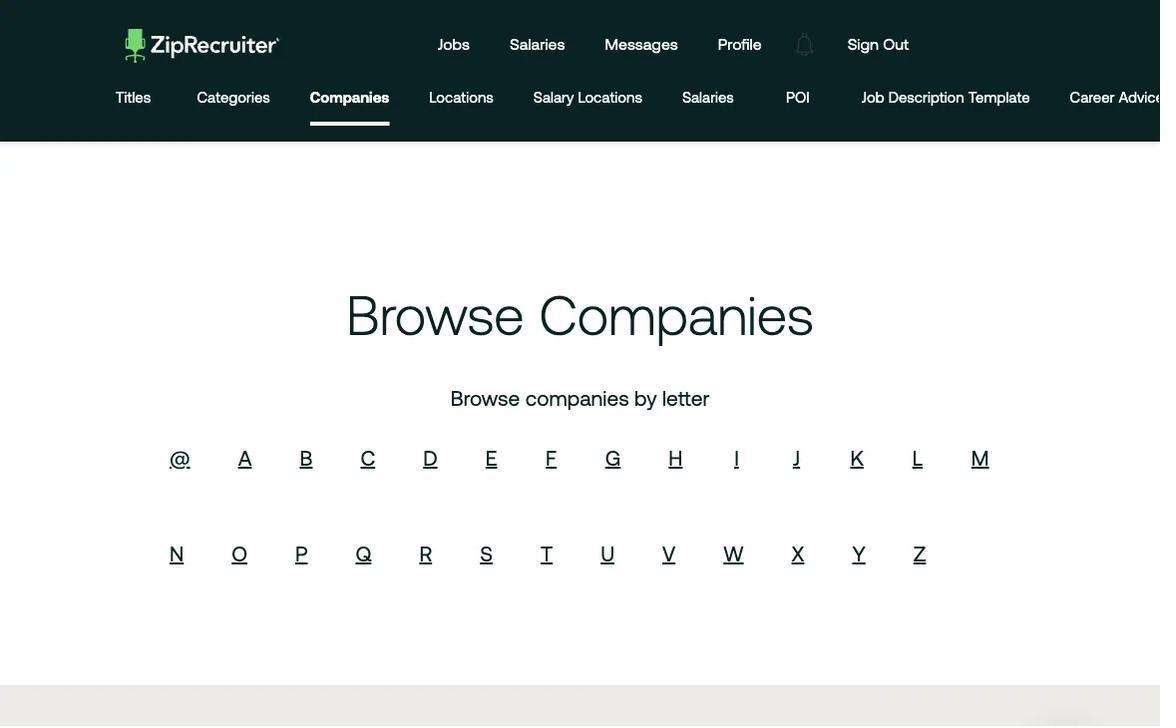 Task type: locate. For each thing, give the bounding box(es) containing it.
salaries link
[[495, 16, 580, 73], [683, 73, 735, 126]]

1 vertical spatial browse
[[451, 386, 520, 410]]

e link
[[486, 446, 498, 470]]

salary locations
[[534, 89, 643, 106]]

1 vertical spatial companies
[[539, 284, 814, 346]]

titles
[[116, 89, 151, 106]]

profile link
[[704, 16, 777, 73]]

l
[[913, 446, 923, 470]]

tabs element
[[109, 73, 1161, 126]]

companies inside tabs element
[[310, 89, 390, 106]]

c link
[[361, 446, 376, 470]]

locations right salary
[[578, 89, 643, 106]]

salaries link up salary
[[495, 16, 580, 73]]

2 locations from the left
[[578, 89, 643, 106]]

k link
[[851, 446, 864, 470]]

r
[[420, 542, 432, 566]]

poi link
[[774, 73, 822, 126]]

salary locations link
[[534, 73, 643, 126]]

v
[[663, 542, 676, 566]]

locations
[[430, 89, 494, 106], [578, 89, 643, 106]]

h link
[[669, 446, 683, 470]]

salaries down profile link at the top
[[683, 89, 735, 106]]

1 vertical spatial salaries
[[683, 89, 735, 106]]

browse
[[347, 284, 525, 346], [451, 386, 520, 410]]

f link
[[546, 446, 557, 470]]

m
[[972, 446, 990, 470]]

titles link
[[109, 73, 157, 126]]

companies for browse companies
[[539, 284, 814, 346]]

q link
[[356, 542, 372, 566]]

salaries up salary
[[510, 35, 565, 53]]

2 vertical spatial companies
[[526, 386, 630, 410]]

career advice link
[[1071, 73, 1161, 126]]

f
[[546, 446, 557, 470]]

locations down jobs link at the top of page
[[430, 89, 494, 106]]

i link
[[735, 446, 740, 470]]

salaries
[[510, 35, 565, 53], [683, 89, 735, 106]]

salaries inside the main element
[[510, 35, 565, 53]]

n
[[170, 542, 184, 566]]

p link
[[295, 542, 308, 566]]

u
[[601, 542, 615, 566]]

salaries link down profile
[[683, 73, 735, 126]]

salaries inside tabs element
[[683, 89, 735, 106]]

companies link
[[310, 73, 390, 122]]

template
[[969, 89, 1031, 106]]

g
[[606, 446, 621, 470]]

main element
[[109, 16, 1052, 73]]

categories
[[197, 89, 270, 106]]

d link
[[424, 446, 438, 470]]

0 vertical spatial companies
[[310, 89, 390, 106]]

r link
[[420, 542, 432, 566]]

jobs
[[438, 35, 470, 53]]

0 vertical spatial salaries
[[510, 35, 565, 53]]

g link
[[606, 446, 621, 470]]

s
[[480, 542, 493, 566]]

q
[[356, 542, 372, 566]]

u link
[[601, 542, 615, 566]]

0 horizontal spatial locations
[[430, 89, 494, 106]]

1 horizontal spatial locations
[[578, 89, 643, 106]]

0 horizontal spatial salaries
[[510, 35, 565, 53]]

job description template link
[[862, 73, 1031, 126]]

i
[[735, 446, 740, 470]]

poi
[[787, 89, 810, 106]]

companies
[[310, 89, 390, 106], [539, 284, 814, 346], [526, 386, 630, 410]]

k
[[851, 446, 864, 470]]

messages link
[[590, 16, 694, 73]]

1 horizontal spatial salaries
[[683, 89, 735, 106]]

e
[[486, 446, 498, 470]]

0 vertical spatial browse
[[347, 284, 525, 346]]

0 horizontal spatial salaries link
[[495, 16, 580, 73]]

c
[[361, 446, 376, 470]]

y link
[[853, 542, 866, 566]]

j link
[[793, 446, 801, 470]]

a link
[[238, 446, 252, 470]]

l link
[[913, 446, 923, 470]]

messages
[[605, 35, 679, 53]]



Task type: describe. For each thing, give the bounding box(es) containing it.
letter
[[663, 386, 710, 410]]

browse companies by letter
[[451, 386, 710, 410]]

b link
[[300, 446, 313, 470]]

@
[[170, 446, 190, 470]]

t
[[541, 542, 553, 566]]

sign out link
[[833, 16, 925, 73]]

d
[[424, 446, 438, 470]]

s link
[[480, 542, 493, 566]]

advice
[[1120, 89, 1161, 106]]

companies for browse companies by letter
[[526, 386, 630, 410]]

b
[[300, 446, 313, 470]]

career advice
[[1071, 89, 1161, 106]]

ziprecruiter image
[[125, 29, 280, 63]]

o link
[[232, 542, 248, 566]]

t link
[[541, 542, 553, 566]]

sign out
[[848, 35, 910, 53]]

v link
[[663, 542, 676, 566]]

x
[[792, 542, 805, 566]]

job
[[862, 89, 885, 106]]

a
[[238, 446, 252, 470]]

job description template
[[862, 89, 1031, 106]]

o
[[232, 542, 248, 566]]

y
[[853, 542, 866, 566]]

@ link
[[170, 446, 190, 470]]

out
[[884, 35, 910, 53]]

x link
[[792, 542, 805, 566]]

p
[[295, 542, 308, 566]]

description
[[889, 89, 965, 106]]

salary
[[534, 89, 574, 106]]

z
[[914, 542, 927, 566]]

n link
[[170, 542, 184, 566]]

1 horizontal spatial salaries link
[[683, 73, 735, 126]]

m link
[[972, 446, 990, 470]]

browse for browse companies
[[347, 284, 525, 346]]

categories link
[[197, 73, 270, 126]]

browse companies
[[347, 284, 814, 346]]

sign
[[848, 35, 879, 53]]

jobs link
[[423, 16, 485, 73]]

w
[[724, 542, 744, 566]]

profile
[[719, 35, 762, 53]]

j
[[793, 446, 801, 470]]

career
[[1071, 89, 1116, 106]]

locations link
[[430, 73, 494, 126]]

z link
[[914, 542, 927, 566]]

h
[[669, 446, 683, 470]]

1 locations from the left
[[430, 89, 494, 106]]

w link
[[724, 542, 744, 566]]

notifications image
[[782, 21, 828, 67]]

by
[[635, 386, 657, 410]]

browse for browse companies by letter
[[451, 386, 520, 410]]



Task type: vqa. For each thing, say whether or not it's contained in the screenshot.
Sign Out
yes



